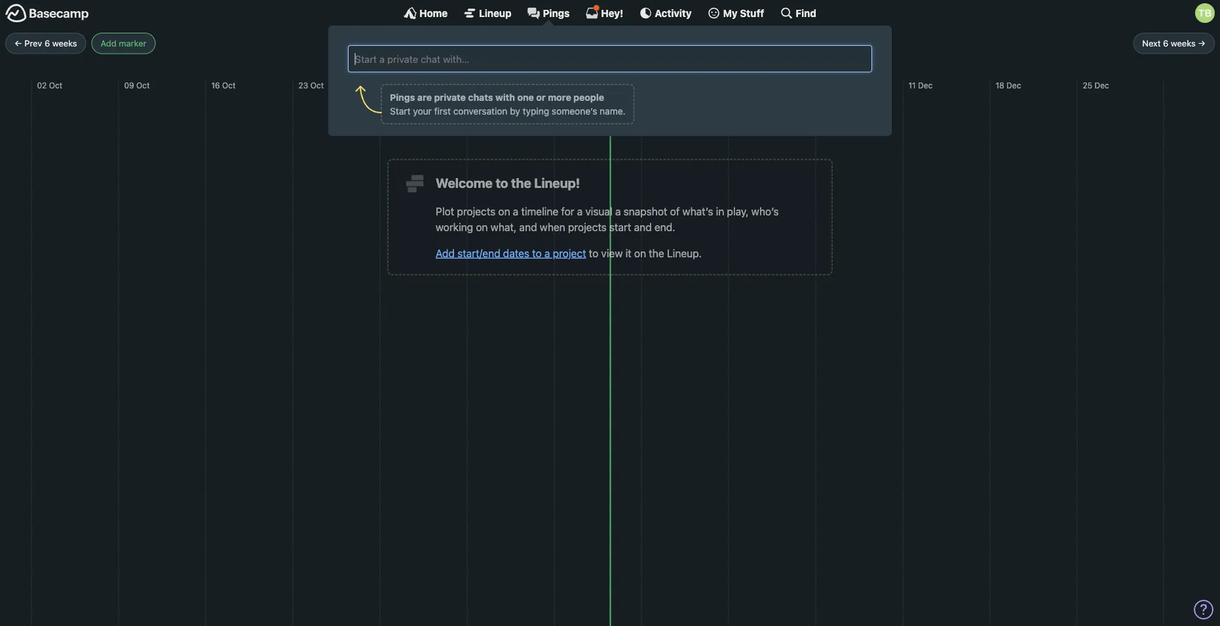 Task type: vqa. For each thing, say whether or not it's contained in the screenshot.
the Terry Turtle icon
no



Task type: locate. For each thing, give the bounding box(es) containing it.
nov
[[485, 81, 500, 90], [571, 81, 586, 90], [659, 81, 674, 90], [746, 81, 761, 90]]

1 vertical spatial the
[[649, 247, 664, 260]]

oct right 23
[[310, 81, 324, 90]]

06
[[473, 81, 483, 90]]

0 horizontal spatial to
[[496, 175, 508, 191]]

1 weeks from the left
[[52, 38, 77, 48]]

nov right 20
[[659, 81, 674, 90]]

who's
[[752, 205, 779, 218]]

conversation
[[453, 106, 508, 116]]

6 right next
[[1164, 38, 1169, 48]]

add inside add marker link
[[101, 38, 116, 48]]

1 horizontal spatial and
[[634, 221, 652, 233]]

add down working
[[436, 247, 455, 260]]

lineup
[[479, 7, 512, 19]]

16 oct
[[211, 81, 236, 90]]

timeline
[[521, 205, 559, 218]]

1 horizontal spatial weeks
[[1171, 38, 1196, 48]]

on right it
[[634, 247, 646, 260]]

activity
[[655, 7, 692, 19]]

oct for 02 oct
[[49, 81, 62, 90]]

dec for 11 dec
[[918, 81, 933, 90]]

lineup.
[[667, 247, 702, 260]]

pings down the 30 oct
[[390, 92, 415, 103]]

the down end. on the right top of page
[[649, 247, 664, 260]]

dec right 04 on the right top
[[834, 81, 849, 90]]

add for add start/end dates to a project to view it on the lineup.
[[436, 247, 455, 260]]

oct right 02
[[49, 81, 62, 90]]

0 vertical spatial pings
[[543, 7, 570, 19]]

nov right 13
[[571, 81, 586, 90]]

0 horizontal spatial weeks
[[52, 38, 77, 48]]

1 horizontal spatial add
[[436, 247, 455, 260]]

weeks left "→"
[[1171, 38, 1196, 48]]

4 dec from the left
[[1095, 81, 1110, 90]]

welcome
[[436, 175, 493, 191]]

what,
[[491, 221, 517, 233]]

and
[[519, 221, 537, 233], [634, 221, 652, 233]]

dec right 18 on the top right of the page
[[1007, 81, 1022, 90]]

working
[[436, 221, 473, 233]]

0 horizontal spatial 6
[[45, 38, 50, 48]]

to left "view"
[[589, 247, 599, 260]]

typing
[[523, 106, 549, 116]]

2 nov from the left
[[571, 81, 586, 90]]

oct right 30
[[398, 81, 411, 90]]

0 vertical spatial add
[[101, 38, 116, 48]]

30 oct
[[386, 81, 411, 90]]

6
[[45, 38, 50, 48], [1164, 38, 1169, 48]]

your
[[413, 106, 432, 116]]

nov for 27 nov
[[746, 81, 761, 90]]

start/end
[[458, 247, 501, 260]]

dec right 11
[[918, 81, 933, 90]]

pings
[[543, 7, 570, 19], [390, 92, 415, 103]]

nov right 27
[[746, 81, 761, 90]]

0 vertical spatial projects
[[457, 205, 496, 218]]

the
[[511, 175, 531, 191], [649, 247, 664, 260]]

3 oct from the left
[[222, 81, 236, 90]]

pings inside pings are private chats with one or more people start your first conversation by typing someone's name.
[[390, 92, 415, 103]]

1 vertical spatial add
[[436, 247, 455, 260]]

1 horizontal spatial 6
[[1164, 38, 1169, 48]]

2 oct from the left
[[136, 81, 150, 90]]

dec right 25 at the right top of the page
[[1095, 81, 1110, 90]]

pings up today
[[543, 7, 570, 19]]

oct
[[49, 81, 62, 90], [136, 81, 150, 90], [222, 81, 236, 90], [310, 81, 324, 90], [398, 81, 411, 90]]

projects
[[457, 205, 496, 218], [568, 221, 607, 233]]

pings for pings
[[543, 7, 570, 19]]

1 nov from the left
[[485, 81, 500, 90]]

4 nov from the left
[[746, 81, 761, 90]]

0 horizontal spatial pings
[[390, 92, 415, 103]]

more
[[548, 92, 571, 103]]

1 horizontal spatial pings
[[543, 7, 570, 19]]

add left marker in the left top of the page
[[101, 38, 116, 48]]

pings inside "popup button"
[[543, 7, 570, 19]]

0 horizontal spatial the
[[511, 175, 531, 191]]

marker
[[119, 38, 146, 48]]

activity link
[[639, 7, 692, 20]]

and down snapshot
[[634, 221, 652, 233]]

to right welcome
[[496, 175, 508, 191]]

0 horizontal spatial on
[[476, 221, 488, 233]]

to
[[496, 175, 508, 191], [532, 247, 542, 260], [589, 247, 599, 260]]

plot
[[436, 205, 454, 218]]

what's
[[683, 205, 713, 218]]

someone's
[[552, 106, 597, 116]]

27 nov
[[734, 81, 761, 90]]

home
[[420, 7, 448, 19]]

on left 'what,'
[[476, 221, 488, 233]]

are
[[417, 92, 432, 103]]

3 dec from the left
[[1007, 81, 1022, 90]]

1 horizontal spatial on
[[498, 205, 510, 218]]

5 oct from the left
[[398, 81, 411, 90]]

add marker link
[[92, 33, 156, 54]]

3 nov from the left
[[659, 81, 674, 90]]

project
[[553, 247, 586, 260]]

1 6 from the left
[[45, 38, 50, 48]]

1 vertical spatial pings
[[390, 92, 415, 103]]

add start/end dates to a project to view it on the lineup.
[[436, 247, 702, 260]]

2 dec from the left
[[918, 81, 933, 90]]

snapshot
[[624, 205, 668, 218]]

dec
[[834, 81, 849, 90], [918, 81, 933, 90], [1007, 81, 1022, 90], [1095, 81, 1110, 90]]

oct right 09
[[136, 81, 150, 90]]

tim burton image
[[1196, 3, 1215, 23]]

←
[[14, 38, 22, 48]]

a left project
[[545, 247, 550, 260]]

a
[[513, 205, 519, 218], [577, 205, 583, 218], [615, 205, 621, 218], [545, 247, 550, 260]]

nov for 06 nov
[[485, 81, 500, 90]]

next 6 weeks →
[[1143, 38, 1206, 48]]

on up 'what,'
[[498, 205, 510, 218]]

of
[[670, 205, 680, 218]]

oct for 16 oct
[[222, 81, 236, 90]]

add
[[101, 38, 116, 48], [436, 247, 455, 260]]

or
[[536, 92, 546, 103]]

23 oct
[[299, 81, 324, 90]]

hey! button
[[586, 5, 624, 20]]

oct right '16'
[[222, 81, 236, 90]]

projects up working
[[457, 205, 496, 218]]

1 vertical spatial projects
[[568, 221, 607, 233]]

pings for pings are private chats with one or more people start your first conversation by typing someone's name.
[[390, 92, 415, 103]]

6 right prev
[[45, 38, 50, 48]]

11 dec
[[909, 81, 933, 90]]

on
[[498, 205, 510, 218], [476, 221, 488, 233], [634, 247, 646, 260]]

1 oct from the left
[[49, 81, 62, 90]]

switch accounts image
[[5, 3, 89, 24]]

2 horizontal spatial to
[[589, 247, 599, 260]]

the up "timeline"
[[511, 175, 531, 191]]

1 vertical spatial on
[[476, 221, 488, 233]]

0 horizontal spatial add
[[101, 38, 116, 48]]

weeks right prev
[[52, 38, 77, 48]]

find button
[[780, 7, 817, 20]]

when
[[540, 221, 566, 233]]

a up start
[[615, 205, 621, 218]]

nov right 06
[[485, 81, 500, 90]]

name.
[[600, 106, 626, 116]]

to right dates
[[532, 247, 542, 260]]

2 horizontal spatial on
[[634, 247, 646, 260]]

4 oct from the left
[[310, 81, 324, 90]]

a right for
[[577, 205, 583, 218]]

and down "timeline"
[[519, 221, 537, 233]]

projects down visual
[[568, 221, 607, 233]]

stuff
[[740, 7, 765, 19]]

one
[[517, 92, 534, 103]]

0 horizontal spatial and
[[519, 221, 537, 233]]

1 dec from the left
[[834, 81, 849, 90]]

25 dec
[[1083, 81, 1110, 90]]



Task type: describe. For each thing, give the bounding box(es) containing it.
18 dec
[[996, 81, 1022, 90]]

pings are private chats with one or more people start your first conversation by typing someone's name.
[[390, 92, 626, 116]]

13 nov
[[560, 81, 586, 90]]

lineup link
[[464, 7, 512, 20]]

view
[[601, 247, 623, 260]]

with
[[496, 92, 515, 103]]

my stuff
[[723, 7, 765, 19]]

main element
[[0, 0, 1221, 136]]

2 vertical spatial on
[[634, 247, 646, 260]]

11
[[909, 81, 916, 90]]

30
[[386, 81, 396, 90]]

find
[[796, 7, 817, 19]]

1 and from the left
[[519, 221, 537, 233]]

nov for 20 nov
[[659, 81, 674, 90]]

2 and from the left
[[634, 221, 652, 233]]

02 oct
[[37, 81, 62, 90]]

a up 'what,'
[[513, 205, 519, 218]]

chats
[[468, 92, 493, 103]]

visual
[[586, 205, 613, 218]]

people
[[574, 92, 604, 103]]

hey!
[[601, 7, 624, 19]]

09 oct
[[124, 81, 150, 90]]

my
[[723, 7, 738, 19]]

27
[[734, 81, 744, 90]]

lineup!
[[534, 175, 580, 191]]

in
[[716, 205, 725, 218]]

13
[[560, 81, 569, 90]]

welcome to the lineup!
[[436, 175, 580, 191]]

dates
[[503, 247, 530, 260]]

→
[[1198, 38, 1206, 48]]

for
[[561, 205, 575, 218]]

prev
[[24, 38, 42, 48]]

02
[[37, 81, 47, 90]]

20
[[647, 81, 657, 90]]

04 dec
[[822, 81, 849, 90]]

start
[[610, 221, 632, 233]]

0 vertical spatial on
[[498, 205, 510, 218]]

start
[[390, 106, 411, 116]]

← prev 6 weeks
[[14, 38, 77, 48]]

2 6 from the left
[[1164, 38, 1169, 48]]

18
[[996, 81, 1005, 90]]

it
[[626, 247, 632, 260]]

25
[[1083, 81, 1093, 90]]

private
[[434, 92, 466, 103]]

dec for 18 dec
[[1007, 81, 1022, 90]]

by
[[510, 106, 520, 116]]

add start/end dates to a project link
[[436, 247, 586, 260]]

dec for 25 dec
[[1095, 81, 1110, 90]]

2 weeks from the left
[[1171, 38, 1196, 48]]

add for add marker
[[101, 38, 116, 48]]

next
[[1143, 38, 1161, 48]]

16
[[211, 81, 220, 90]]

oct for 30 oct
[[398, 81, 411, 90]]

home link
[[404, 7, 448, 20]]

1 horizontal spatial projects
[[568, 221, 607, 233]]

09
[[124, 81, 134, 90]]

today
[[569, 37, 599, 50]]

plot projects on a timeline for a visual a snapshot of what's in play, who's working on what, and when projects start and end.
[[436, 205, 779, 233]]

1 horizontal spatial to
[[532, 247, 542, 260]]

oct for 09 oct
[[136, 81, 150, 90]]

nov for 13 nov
[[571, 81, 586, 90]]

play,
[[727, 205, 749, 218]]

0 vertical spatial the
[[511, 175, 531, 191]]

Start a private chat with… text field
[[354, 51, 867, 67]]

dec for 04 dec
[[834, 81, 849, 90]]

23
[[299, 81, 308, 90]]

20 nov
[[647, 81, 674, 90]]

oct for 23 oct
[[310, 81, 324, 90]]

my stuff button
[[708, 7, 765, 20]]

1 horizontal spatial the
[[649, 247, 664, 260]]

0 horizontal spatial projects
[[457, 205, 496, 218]]

06 nov
[[473, 81, 500, 90]]

04
[[822, 81, 832, 90]]

add marker
[[101, 38, 146, 48]]

end.
[[655, 221, 676, 233]]

pings button
[[527, 7, 570, 20]]

first
[[434, 106, 451, 116]]



